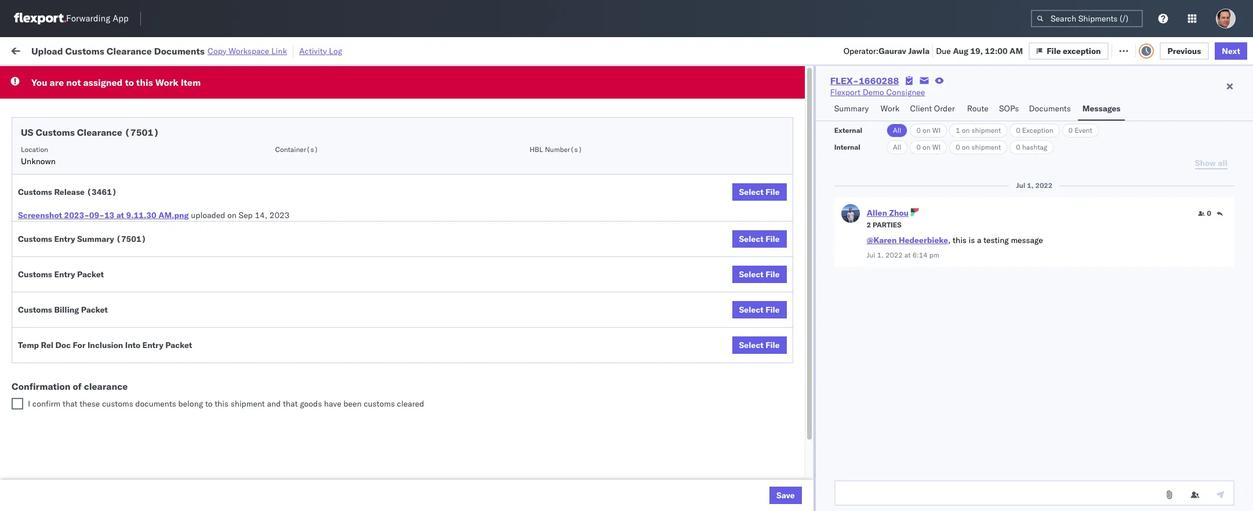 Task type: vqa. For each thing, say whether or not it's contained in the screenshot.
12:00
yes



Task type: locate. For each thing, give the bounding box(es) containing it.
0 horizontal spatial 1,
[[877, 251, 884, 259]]

file for customs entry summary (7501)
[[766, 234, 780, 244]]

0 horizontal spatial that
[[63, 398, 77, 409]]

schedule delivery appointment button for 11:59 pm pst, dec 13, 2022
[[27, 291, 143, 304]]

1 8:30 from the top
[[220, 395, 238, 405]]

schedule pickup from los angeles, ca up the customs entry summary (7501) at left
[[27, 215, 169, 226]]

2 vertical spatial entry
[[142, 340, 163, 350]]

0 vertical spatial shipment
[[972, 126, 1001, 135]]

flexport
[[830, 87, 861, 97]]

3 nov from the top
[[280, 165, 295, 175]]

resize handle column header for consignee
[[719, 90, 733, 511]]

1 horizontal spatial numbers
[[982, 93, 1010, 102]]

flex-2130387 down flex-1893174
[[757, 395, 818, 405]]

location
[[21, 145, 48, 154]]

11:59 for 11:59 pm pst, dec 13, 2022 schedule delivery appointment button
[[220, 293, 243, 303]]

1 horizontal spatial summary
[[835, 103, 869, 114]]

0 horizontal spatial lagerfeld
[[627, 471, 662, 482]]

5 ocean fcl from the top
[[421, 293, 461, 303]]

to right belong at left bottom
[[205, 398, 213, 409]]

test123456
[[939, 114, 988, 124], [939, 140, 988, 150], [939, 191, 988, 201], [939, 242, 988, 252]]

due
[[936, 46, 951, 56]]

angeles, down us customs clearance (7501)
[[124, 139, 156, 149]]

8:30
[[220, 395, 238, 405], [220, 471, 238, 482]]

test123456 up abcdefg78456546
[[939, 242, 988, 252]]

8 resize handle column header from the left
[[920, 90, 934, 511]]

0 vertical spatial 1,
[[1027, 181, 1034, 190]]

2 vertical spatial upload
[[27, 471, 53, 481]]

13, for schedule pickup from los angeles, ca
[[296, 267, 309, 278]]

2022 inside @karen hedeerbieke , this is a testing message jul 1, 2022 at 6:14 pm
[[886, 251, 903, 259]]

2 select file button from the top
[[732, 230, 787, 248]]

schedule delivery appointment link down of
[[27, 394, 143, 405]]

2 all button from the top
[[887, 140, 908, 154]]

angeles, right 13 at top left
[[124, 215, 156, 226]]

customs down clearance
[[102, 398, 133, 409]]

1 4, from the top
[[297, 114, 305, 124]]

schedule delivery appointment button up 2023-
[[27, 189, 143, 202]]

entry for summary
[[54, 234, 75, 244]]

1 horizontal spatial client
[[910, 103, 932, 114]]

2 horizontal spatial at
[[905, 251, 911, 259]]

1 horizontal spatial consignee
[[887, 87, 926, 97]]

upload inside button
[[27, 241, 53, 251]]

5 schedule from the top
[[27, 215, 61, 226]]

3 schedule pickup from los angeles, ca from the top
[[27, 215, 169, 226]]

1 horizontal spatial jul
[[1017, 181, 1026, 190]]

us
[[21, 126, 33, 138]]

1 schedule delivery appointment from the top
[[27, 113, 143, 124]]

1 horizontal spatial lagerfeld
[[717, 471, 751, 482]]

entry up the customs billing packet
[[54, 269, 75, 280]]

0 vertical spatial 0 on wi
[[917, 126, 941, 135]]

1 horizontal spatial -
[[693, 471, 698, 482]]

this inside @karen hedeerbieke , this is a testing message jul 1, 2022 at 6:14 pm
[[953, 235, 967, 245]]

testing
[[984, 235, 1009, 245]]

that right and
[[283, 398, 298, 409]]

2 confirm from the top
[[27, 343, 56, 354]]

file exception
[[1055, 45, 1109, 55], [1047, 46, 1101, 56]]

0 horizontal spatial integration
[[511, 471, 551, 482]]

3 pdt, from the top
[[260, 165, 278, 175]]

1 vertical spatial jul
[[867, 251, 876, 259]]

from up clearance
[[90, 369, 107, 379]]

4 schedule delivery appointment link from the top
[[27, 394, 143, 405]]

mbl/mawb numbers button
[[934, 91, 1095, 103]]

from right 2023-
[[90, 215, 107, 226]]

to right for on the top left
[[125, 77, 134, 88]]

work right import
[[127, 45, 147, 55]]

2130387 up the save
[[782, 471, 818, 482]]

4 1889466 from the top
[[782, 344, 818, 354]]

2 vertical spatial jawla
[[1140, 191, 1160, 201]]

resize handle column header for container numbers
[[920, 90, 934, 511]]

schedule for 11:59 pm pdt, nov 4, 2022's schedule delivery appointment button
[[27, 113, 61, 124]]

2 13, from the top
[[296, 293, 309, 303]]

2022 for 3rd schedule pickup from los angeles, ca button from the top
[[307, 216, 327, 227]]

select file button for customs billing packet
[[732, 301, 787, 318]]

nyku9743990
[[849, 497, 907, 507]]

2 jan from the top
[[274, 471, 287, 482]]

angeles, up "into"
[[120, 318, 152, 328]]

that down 'confirmation of clearance'
[[63, 398, 77, 409]]

schedule pickup from los angeles, ca link down us customs clearance (7501)
[[27, 138, 169, 150]]

hlxu8034992 up abcdefg78456546
[[973, 241, 1029, 252]]

schedule delivery appointment
[[27, 113, 143, 124], [27, 190, 143, 200], [27, 292, 143, 302], [27, 394, 143, 405]]

test123456 for schedule delivery appointment
[[939, 191, 988, 201]]

schedule delivery appointment button for 11:59 pm pdt, nov 4, 2022
[[27, 113, 143, 126]]

schedule pickup from los angeles, ca link down upload customs clearance documents button
[[27, 266, 169, 278]]

6 fcl from the top
[[447, 318, 461, 329]]

1, inside @karen hedeerbieke , this is a testing message jul 1, 2022 at 6:14 pm
[[877, 251, 884, 259]]

3 schedule pickup from los angeles, ca link from the top
[[27, 215, 169, 227]]

from down upload customs clearance documents button
[[90, 267, 107, 277]]

hlxu8034992 up 1 on shipment
[[973, 114, 1029, 124]]

workitem button
[[7, 91, 202, 103]]

0 vertical spatial upload customs clearance documents
[[27, 241, 171, 251]]

at right 13 at top left
[[116, 210, 124, 220]]

0 horizontal spatial jul
[[867, 251, 876, 259]]

file for temp rel doc for inclusion into entry packet
[[766, 340, 780, 350]]

3 11:59 from the top
[[220, 165, 243, 175]]

2022 for 11:59 pm pdt, nov 4, 2022's schedule delivery appointment button
[[307, 114, 327, 124]]

hlxu8034992 up testing
[[973, 216, 1029, 226]]

jul
[[1017, 181, 1026, 190], [867, 251, 876, 259]]

0 vertical spatial gaurav jawla
[[1112, 114, 1160, 124]]

pst,
[[260, 267, 277, 278], [260, 293, 277, 303], [255, 318, 272, 329], [255, 395, 272, 405], [255, 471, 272, 482]]

0 horizontal spatial numbers
[[882, 93, 911, 102]]

entry
[[54, 234, 75, 244], [54, 269, 75, 280], [142, 340, 163, 350]]

numbers for mbl/mawb numbers
[[982, 93, 1010, 102]]

0 vertical spatial summary
[[835, 103, 869, 114]]

2 flex-2130387 from the top
[[757, 420, 818, 431]]

3 2130387 from the top
[[782, 471, 818, 482]]

this
[[136, 77, 153, 88], [953, 235, 967, 245], [215, 398, 229, 409]]

1 vertical spatial shipment
[[972, 143, 1001, 151]]

0 horizontal spatial customs
[[102, 398, 133, 409]]

2130387 up 1662119
[[782, 420, 818, 431]]

test123456 up the is
[[939, 191, 988, 201]]

jawla
[[909, 46, 930, 56], [1140, 114, 1160, 124], [1140, 191, 1160, 201]]

test123456 for schedule pickup from los angeles, ca
[[939, 140, 988, 150]]

4:00
[[220, 318, 238, 329]]

1 vertical spatial 0 on wi
[[917, 143, 941, 151]]

all
[[893, 126, 902, 135], [893, 143, 902, 151]]

schedule pickup from los angeles, ca link for 1st schedule pickup from los angeles, ca button from the bottom of the page
[[27, 266, 169, 278]]

not
[[66, 77, 81, 88]]

2 select from the top
[[739, 234, 764, 244]]

activity
[[299, 46, 327, 56]]

pickup down billing
[[58, 318, 83, 328]]

2023 left have
[[304, 395, 324, 405]]

1 flex-2130387 from the top
[[757, 395, 818, 405]]

14,
[[255, 210, 267, 220]]

from up temp rel doc for inclusion into entry packet
[[86, 318, 103, 328]]

dec for schedule delivery appointment
[[279, 293, 294, 303]]

appointment down clearance
[[95, 394, 143, 405]]

a
[[977, 235, 982, 245]]

angeles,
[[124, 139, 156, 149], [124, 164, 156, 175], [124, 215, 156, 226], [124, 267, 156, 277], [120, 318, 152, 328], [124, 369, 156, 379]]

0 horizontal spatial to
[[125, 77, 134, 88]]

5 select from the top
[[739, 340, 764, 350]]

schedule delivery appointment link up us customs clearance (7501)
[[27, 113, 143, 124]]

1 schedule delivery appointment button from the top
[[27, 113, 143, 126]]

4 schedule from the top
[[27, 190, 61, 200]]

schedule delivery appointment link up billing
[[27, 291, 143, 303]]

test123456 up 1
[[939, 114, 988, 124]]

4 schedule delivery appointment button from the top
[[27, 394, 143, 406]]

1 gaurav jawla from the top
[[1112, 114, 1160, 124]]

0 vertical spatial gaurav
[[879, 46, 907, 56]]

2023 right '14,'
[[270, 210, 290, 220]]

sops button
[[995, 98, 1025, 121]]

schedule delivery appointment button down of
[[27, 394, 143, 406]]

23, for 2022
[[291, 318, 304, 329]]

23, for 2023
[[289, 395, 302, 405]]

1 on shipment
[[956, 126, 1001, 135]]

1 ceau7522281, hlxu6269489, hlxu8034992 from the top
[[849, 114, 1029, 124]]

4 schedule delivery appointment from the top
[[27, 394, 143, 405]]

appointment up 13 at top left
[[95, 190, 143, 200]]

schedule pickup from los angeles, ca down upload customs clearance documents button
[[27, 267, 169, 277]]

1, down @karen
[[877, 251, 884, 259]]

2 ceau7522281, from the top
[[849, 139, 909, 150]]

1 horizontal spatial account
[[660, 471, 691, 482]]

work down the container numbers button
[[881, 103, 900, 114]]

1 vertical spatial to
[[205, 398, 213, 409]]

ceau7522281, hlxu6269489, hlxu8034992 for schedule delivery appointment
[[849, 190, 1029, 201]]

hlxu6269489, for schedule pickup from los angeles, ca
[[911, 139, 970, 150]]

all button
[[887, 124, 908, 137], [887, 140, 908, 154]]

schedule pickup from los angeles, ca link for third schedule pickup from los angeles, ca button from the bottom
[[27, 164, 169, 175]]

schedule pickup from los angeles, ca button down us customs clearance (7501)
[[27, 138, 169, 151]]

1 upload customs clearance documents link from the top
[[27, 240, 171, 252]]

pickup down the customs entry summary (7501) at left
[[63, 267, 88, 277]]

1 vertical spatial at
[[116, 210, 124, 220]]

0 vertical spatial (7501)
[[125, 126, 159, 138]]

customs inside upload customs clearance documents button
[[55, 241, 88, 251]]

1 vertical spatial 13,
[[296, 293, 309, 303]]

into
[[125, 340, 140, 350]]

angeles, down "into"
[[124, 369, 156, 379]]

1 flex-1846748 from the top
[[757, 114, 818, 124]]

test123456 for upload customs clearance documents
[[939, 242, 988, 252]]

summary inside button
[[835, 103, 869, 114]]

resize handle column header
[[199, 90, 213, 511], [353, 90, 367, 511], [401, 90, 415, 511], [491, 90, 505, 511], [581, 90, 595, 511], [719, 90, 733, 511], [830, 90, 844, 511], [920, 90, 934, 511], [1092, 90, 1106, 511], [1182, 90, 1196, 511], [1224, 90, 1238, 511]]

2 11:59 pm pst, dec 13, 2022 from the top
[[220, 293, 331, 303]]

confirm inside button
[[27, 343, 56, 354]]

numbers
[[882, 93, 911, 102], [982, 93, 1010, 102]]

appointment down "workitem" button
[[95, 113, 143, 124]]

work button
[[876, 98, 906, 121]]

this right for on the top left
[[136, 77, 153, 88]]

schedule delivery appointment button up us customs clearance (7501)
[[27, 113, 143, 126]]

1 vertical spatial entry
[[54, 269, 75, 280]]

0 hashtag
[[1016, 143, 1048, 151]]

wi for 0
[[933, 143, 941, 151]]

pickup up the customs entry summary (7501) at left
[[63, 215, 88, 226]]

select for temp rel doc for inclusion into entry packet
[[739, 340, 764, 350]]

packet up confirm pickup from los angeles, ca link
[[81, 305, 108, 315]]

exception
[[1071, 45, 1109, 55], [1063, 46, 1101, 56]]

2022 for 1st schedule pickup from los angeles, ca button from the bottom of the page
[[311, 267, 331, 278]]

1 select file from the top
[[739, 187, 780, 197]]

2 vertical spatial 2023
[[304, 471, 324, 482]]

0 vertical spatial 8:30
[[220, 395, 238, 405]]

flexport demo consignee link
[[830, 86, 926, 98]]

1 all button from the top
[[887, 124, 908, 137]]

0 vertical spatial work
[[127, 45, 147, 55]]

client left the order
[[910, 103, 932, 114]]

pickup for 4th schedule pickup from los angeles, ca button from the bottom
[[63, 139, 88, 149]]

select for customs billing packet
[[739, 305, 764, 315]]

1 appointment from the top
[[95, 113, 143, 124]]

nov for 3rd schedule pickup from los angeles, ca button from the top
[[280, 216, 295, 227]]

packet for customs billing packet
[[81, 305, 108, 315]]

ocean fcl
[[421, 114, 461, 124], [421, 165, 461, 175], [421, 216, 461, 227], [421, 267, 461, 278], [421, 293, 461, 303], [421, 318, 461, 329], [421, 395, 461, 405], [421, 471, 461, 482]]

0 horizontal spatial account
[[570, 471, 601, 482]]

schedule pickup from los angeles, ca up clearance
[[27, 369, 169, 379]]

3 1889466 from the top
[[782, 318, 818, 329]]

los
[[109, 139, 122, 149], [109, 164, 122, 175], [109, 215, 122, 226], [109, 267, 122, 277], [105, 318, 118, 328], [109, 369, 122, 379]]

2 vertical spatial work
[[881, 103, 900, 114]]

this right ,
[[953, 235, 967, 245]]

summary
[[835, 103, 869, 114], [77, 234, 114, 244]]

file for customs release (3461)
[[766, 187, 780, 197]]

that
[[63, 398, 77, 409], [283, 398, 298, 409]]

1 flex-1889466 from the top
[[757, 267, 818, 278]]

1 horizontal spatial integration
[[601, 471, 641, 482]]

2023 for 28,
[[304, 471, 324, 482]]

1 vertical spatial 1,
[[877, 251, 884, 259]]

1 vertical spatial jan
[[274, 471, 287, 482]]

progress
[[182, 72, 211, 80]]

aug
[[953, 46, 969, 56]]

schedule pickup from los angeles, ca button up (3461)
[[27, 164, 169, 177]]

5 11:59 from the top
[[220, 267, 243, 278]]

resize handle column header for mode
[[491, 90, 505, 511]]

2 1889466 from the top
[[782, 293, 818, 303]]

documents
[[154, 45, 205, 57], [1029, 103, 1071, 114], [129, 241, 171, 251], [129, 471, 171, 481]]

2 upload customs clearance documents from the top
[[27, 471, 171, 481]]

customs entry packet
[[18, 269, 104, 280]]

file for customs entry packet
[[766, 269, 780, 280]]

from for 1st schedule pickup from los angeles, ca button from the bottom of the page
[[90, 267, 107, 277]]

5 resize handle column header from the left
[[581, 90, 595, 511]]

internal
[[835, 143, 861, 151]]

schedule pickup from los angeles, ca button up the customs entry summary (7501) at left
[[27, 215, 169, 228]]

1846748
[[782, 114, 818, 124], [782, 140, 818, 150], [782, 165, 818, 175], [782, 191, 818, 201], [782, 216, 818, 227], [782, 242, 818, 252]]

2130387 down '1893174' on the right
[[782, 395, 818, 405]]

pickup inside confirm pickup from los angeles, ca link
[[58, 318, 83, 328]]

5 hlxu8034992 from the top
[[973, 241, 1029, 252]]

belong
[[178, 398, 203, 409]]

3 ceau7522281, hlxu6269489, hlxu8034992 from the top
[[849, 190, 1029, 201]]

0 on wi for 0
[[917, 143, 941, 151]]

los up (3461)
[[109, 164, 122, 175]]

in
[[174, 72, 180, 80]]

work left "item" at the left of the page
[[155, 77, 179, 88]]

flex-1889466 for confirm pickup from los angeles, ca
[[757, 318, 818, 329]]

consignee
[[887, 87, 926, 97], [601, 93, 634, 102]]

schedule delivery appointment link up 2023-
[[27, 189, 143, 201]]

jan left the 28,
[[274, 471, 287, 482]]

schedule pickup from los angeles, ca link up (3461)
[[27, 164, 169, 175]]

0 vertical spatial all
[[893, 126, 902, 135]]

from up (3461)
[[90, 164, 107, 175]]

schedule for schedule delivery appointment button corresponding to 8:30 pm pst, jan 23, 2023
[[27, 394, 61, 405]]

jul down 0 hashtag
[[1017, 181, 1026, 190]]

los up inclusion
[[105, 318, 118, 328]]

flex-2130387
[[757, 395, 818, 405], [757, 420, 818, 431], [757, 471, 818, 482]]

2 hlxu6269489, from the top
[[911, 139, 970, 150]]

1 vertical spatial upload customs clearance documents link
[[27, 470, 171, 482]]

activity log
[[299, 46, 342, 56]]

ca
[[158, 139, 169, 149], [158, 164, 169, 175], [158, 215, 169, 226], [158, 267, 169, 277], [154, 318, 165, 328], [158, 369, 169, 379]]

client
[[511, 93, 529, 102], [910, 103, 932, 114]]

(7501) down 9.11.30
[[116, 234, 146, 244]]

at
[[231, 45, 238, 55], [116, 210, 124, 220], [905, 251, 911, 259]]

shipment up 0 on shipment
[[972, 126, 1001, 135]]

0 vertical spatial 2130387
[[782, 395, 818, 405]]

1 vertical spatial jawla
[[1140, 114, 1160, 124]]

shipment for 1 on shipment
[[972, 126, 1001, 135]]

1, down 0 hashtag
[[1027, 181, 1034, 190]]

from for third schedule pickup from los angeles, ca button from the bottom
[[90, 164, 107, 175]]

flex-2130387 up the save
[[757, 471, 818, 482]]

1 horizontal spatial customs
[[364, 398, 395, 409]]

order
[[934, 103, 955, 114]]

schedule delivery appointment button up billing
[[27, 291, 143, 304]]

blocked,
[[143, 72, 172, 80]]

schedule delivery appointment link for 8:30 pm pst, jan 23, 2023
[[27, 394, 143, 405]]

screenshot 2023-09-13 at 9.11.30 am.png uploaded on sep 14, 2023
[[18, 210, 290, 220]]

delivery for 11:59 pm pdt, nov 4, 2022
[[63, 113, 93, 124]]

1 vertical spatial confirm
[[27, 343, 56, 354]]

1 11:59 pm pst, dec 13, 2022 from the top
[[220, 267, 331, 278]]

0 vertical spatial dec
[[279, 267, 294, 278]]

2 vertical spatial flex-2130387
[[757, 471, 818, 482]]

1 vertical spatial 11:59 pm pst, dec 13, 2022
[[220, 293, 331, 303]]

10 resize handle column header from the left
[[1182, 90, 1196, 511]]

select for customs entry summary (7501)
[[739, 234, 764, 244]]

inclusion
[[88, 340, 123, 350]]

select for customs release (3461)
[[739, 187, 764, 197]]

packet down upload customs clearance documents button
[[77, 269, 104, 280]]

0 vertical spatial upload customs clearance documents link
[[27, 240, 171, 252]]

hlxu8034992 down jul 1, 2022
[[973, 190, 1029, 201]]

1 vertical spatial all button
[[887, 140, 908, 154]]

schedule pickup from los angeles, ca button down upload customs clearance documents button
[[27, 266, 169, 279]]

pickup for confirm pickup from los angeles, ca button
[[58, 318, 83, 328]]

1 vertical spatial flex-2130387
[[757, 420, 818, 431]]

1 vertical spatial dec
[[279, 293, 294, 303]]

confirmation
[[12, 381, 70, 392]]

at left risk
[[231, 45, 238, 55]]

packet right "into"
[[165, 340, 192, 350]]

Search Work text field
[[863, 41, 989, 59]]

jan left goods
[[274, 395, 287, 405]]

select file button for temp rel doc for inclusion into entry packet
[[732, 336, 787, 354]]

3 flex-1889466 from the top
[[757, 318, 818, 329]]

los up clearance
[[109, 369, 122, 379]]

0 vertical spatial packet
[[77, 269, 104, 280]]

my work
[[12, 42, 63, 58]]

6 11:59 from the top
[[220, 293, 243, 303]]

confirm for confirm delivery
[[27, 343, 56, 354]]

1 horizontal spatial work
[[155, 77, 179, 88]]

temp
[[18, 340, 39, 350]]

4 pdt, from the top
[[260, 216, 278, 227]]

integration test account - karl lagerfeld
[[511, 471, 662, 482], [601, 471, 751, 482]]

this right belong at left bottom
[[215, 398, 229, 409]]

2 schedule from the top
[[27, 139, 61, 149]]

test123456 down 1
[[939, 140, 988, 150]]

flex-2130384
[[757, 497, 818, 507]]

schedule delivery appointment up 2023-
[[27, 190, 143, 200]]

schedule pickup from los angeles, ca for 4th schedule pickup from los angeles, ca button from the bottom
[[27, 139, 169, 149]]

entry down 2023-
[[54, 234, 75, 244]]

1 0 on wi from the top
[[917, 126, 941, 135]]

1 horizontal spatial 1,
[[1027, 181, 1034, 190]]

schedule pickup from los angeles, ca up (3461)
[[27, 164, 169, 175]]

1 ocean fcl from the top
[[421, 114, 461, 124]]

pickup for third schedule pickup from los angeles, ca button from the bottom
[[63, 164, 88, 175]]

unknown
[[21, 156, 56, 166]]

1 vertical spatial summary
[[77, 234, 114, 244]]

2 8:30 from the top
[[220, 471, 238, 482]]

at inside @karen hedeerbieke , this is a testing message jul 1, 2022 at 6:14 pm
[[905, 251, 911, 259]]

schedule for 3rd schedule pickup from los angeles, ca button from the top
[[27, 215, 61, 226]]

1 vertical spatial 2023
[[304, 395, 324, 405]]

2 customs from the left
[[364, 398, 395, 409]]

pickup for 1st schedule pickup from los angeles, ca button from the bottom of the page
[[63, 267, 88, 277]]

select file for temp rel doc for inclusion into entry packet
[[739, 340, 780, 350]]

summary down container
[[835, 103, 869, 114]]

integration
[[511, 471, 551, 482], [601, 471, 641, 482]]

number(s)
[[545, 145, 582, 154]]

0 horizontal spatial client
[[511, 93, 529, 102]]

my
[[12, 42, 30, 58]]

confirm pickup from los angeles, ca link
[[27, 317, 165, 329]]

hashtag
[[1022, 143, 1048, 151]]

angeles, up 9.11.30
[[124, 164, 156, 175]]

(7501) down "workitem" button
[[125, 126, 159, 138]]

,
[[948, 235, 951, 245]]

(0)
[[189, 45, 204, 55]]

1 confirm from the top
[[27, 318, 56, 328]]

0 vertical spatial confirm
[[27, 318, 56, 328]]

upload customs clearance documents link
[[27, 240, 171, 252], [27, 470, 171, 482]]

shipment left and
[[231, 398, 265, 409]]

7 resize handle column header from the left
[[830, 90, 844, 511]]

1 vertical spatial gaurav jawla
[[1112, 191, 1160, 201]]

1 vertical spatial wi
[[933, 143, 941, 151]]

1 11:59 from the top
[[220, 114, 243, 124]]

4 schedule pickup from los angeles, ca from the top
[[27, 267, 169, 277]]

schedule delivery appointment up us customs clearance (7501)
[[27, 113, 143, 124]]

4 select file button from the top
[[732, 301, 787, 318]]

ceau7522281,
[[849, 114, 909, 124], [849, 139, 909, 150], [849, 190, 909, 201], [849, 216, 909, 226], [849, 241, 909, 252]]

1 horizontal spatial that
[[283, 398, 298, 409]]

None checkbox
[[12, 398, 23, 410]]

work,
[[123, 72, 141, 80]]

schedule pickup from los angeles, ca link up the customs entry summary (7501) at left
[[27, 215, 169, 227]]

0 horizontal spatial consignee
[[601, 93, 634, 102]]

1 vertical spatial 23,
[[289, 395, 302, 405]]

bosch ocean test
[[511, 114, 577, 124], [601, 114, 667, 124], [511, 140, 577, 150], [511, 165, 577, 175], [601, 165, 667, 175], [511, 216, 577, 227], [601, 216, 667, 227], [511, 267, 577, 278], [601, 267, 667, 278], [511, 293, 577, 303], [601, 293, 667, 303], [511, 318, 577, 329], [601, 318, 667, 329]]

0 on wi
[[917, 126, 941, 135], [917, 143, 941, 151]]

3 ceau7522281, from the top
[[849, 190, 909, 201]]

pickup up release
[[63, 164, 88, 175]]

ceau7522281, hlxu6269489, hlxu8034992 for upload customs clearance documents
[[849, 241, 1029, 252]]

summary down 09-
[[77, 234, 114, 244]]

1 vertical spatial all
[[893, 143, 902, 151]]

hlxu8034992
[[973, 114, 1029, 124], [973, 139, 1029, 150], [973, 190, 1029, 201], [973, 216, 1029, 226], [973, 241, 1029, 252]]

schedule pickup from los angeles, ca for 3rd schedule pickup from los angeles, ca button from the top
[[27, 215, 169, 226]]

app
[[113, 13, 129, 24]]

1 vertical spatial upload
[[27, 241, 53, 251]]

0 horizontal spatial summary
[[77, 234, 114, 244]]

None text field
[[835, 480, 1235, 506]]

1 vertical spatial work
[[155, 77, 179, 88]]

2 schedule delivery appointment link from the top
[[27, 189, 143, 201]]

2023 right the 28,
[[304, 471, 324, 482]]

delivery for 11:59 pm pst, dec 13, 2022
[[63, 292, 93, 302]]

2 - from the left
[[693, 471, 698, 482]]

1 schedule from the top
[[27, 113, 61, 124]]

2 vertical spatial 2130387
[[782, 471, 818, 482]]

gaurav
[[879, 46, 907, 56], [1112, 114, 1138, 124], [1112, 191, 1138, 201]]

1 vertical spatial packet
[[81, 305, 108, 315]]

5 select file button from the top
[[732, 336, 787, 354]]

pm
[[930, 251, 940, 259]]

0 vertical spatial at
[[231, 45, 238, 55]]

2 vertical spatial at
[[905, 251, 911, 259]]

confirm inside button
[[27, 318, 56, 328]]

2 vertical spatial this
[[215, 398, 229, 409]]

schedule delivery appointment link for 11:59 pm pst, dec 13, 2022
[[27, 291, 143, 303]]

1 horizontal spatial karl
[[700, 471, 715, 482]]

1 hlxu8034992 from the top
[[973, 114, 1029, 124]]

0 vertical spatial client
[[511, 93, 529, 102]]

entry right "into"
[[142, 340, 163, 350]]

1 jan from the top
[[274, 395, 287, 405]]

client left the name
[[511, 93, 529, 102]]

forwarding app
[[66, 13, 129, 24]]

2 pdt, from the top
[[260, 140, 278, 150]]

jul down @karen
[[867, 251, 876, 259]]

consignee button
[[595, 91, 721, 103]]

3 select file button from the top
[[732, 266, 787, 283]]

0 horizontal spatial -
[[603, 471, 608, 482]]

from inside button
[[86, 318, 103, 328]]

schedule pickup from los angeles, ca down us customs clearance (7501)
[[27, 139, 169, 149]]

0 vertical spatial jan
[[274, 395, 287, 405]]

am.png
[[158, 210, 189, 220]]

1 vertical spatial 8:30
[[220, 471, 238, 482]]

consignee inside button
[[601, 93, 634, 102]]

1 vertical spatial upload customs clearance documents
[[27, 471, 171, 481]]

schedule delivery appointment up billing
[[27, 292, 143, 302]]

6 schedule from the top
[[27, 267, 61, 277]]

1889466 for schedule pickup from los angeles, ca
[[782, 267, 818, 278]]

1 vertical spatial 2130387
[[782, 420, 818, 431]]

2022 for third schedule pickup from los angeles, ca button from the bottom
[[307, 165, 327, 175]]

flex-2130387 up flex-1662119
[[757, 420, 818, 431]]

3 appointment from the top
[[95, 292, 143, 302]]

shipment down 1 on shipment
[[972, 143, 1001, 151]]

1660288
[[859, 75, 899, 86]]

1 schedule delivery appointment link from the top
[[27, 113, 143, 124]]

6 1846748 from the top
[[782, 242, 818, 252]]

1 vertical spatial this
[[953, 235, 967, 245]]

1889466 for confirm pickup from los angeles, ca
[[782, 318, 818, 329]]

angeles, inside confirm pickup from los angeles, ca link
[[120, 318, 152, 328]]



Task type: describe. For each thing, give the bounding box(es) containing it.
ceau7522281, for upload customs clearance documents
[[849, 241, 909, 252]]

delivery for 8:30 pm pst, jan 23, 2023
[[63, 394, 93, 405]]

name
[[531, 93, 550, 102]]

1 fcl from the top
[[447, 114, 461, 124]]

@karen
[[867, 235, 897, 245]]

0 button
[[1198, 209, 1212, 218]]

los inside button
[[105, 318, 118, 328]]

resize handle column header for deadline
[[353, 90, 367, 511]]

2 upload customs clearance documents link from the top
[[27, 470, 171, 482]]

select file button for customs entry summary (7501)
[[732, 230, 787, 248]]

confirm pickup from los angeles, ca
[[27, 318, 165, 328]]

2 4, from the top
[[297, 140, 305, 150]]

confirm delivery button
[[27, 343, 88, 355]]

hlxu8034992 for upload customs clearance documents
[[973, 241, 1029, 252]]

4 fcl from the top
[[447, 267, 461, 278]]

item
[[181, 77, 201, 88]]

0 vertical spatial 2023
[[270, 210, 290, 220]]

pickup up of
[[63, 369, 88, 379]]

4 hlxu6269489, from the top
[[911, 216, 970, 226]]

4 schedule pickup from los angeles, ca button from the top
[[27, 266, 169, 279]]

resize handle column header for client name
[[581, 90, 595, 511]]

appointment for 8:30 pm pst, jan 23, 2023
[[95, 394, 143, 405]]

client for client order
[[910, 103, 932, 114]]

los right 09-
[[109, 215, 122, 226]]

8:30 pm pst, jan 23, 2023
[[220, 395, 324, 405]]

los down us customs clearance (7501)
[[109, 139, 122, 149]]

8:30 pm pst, jan 28, 2023
[[220, 471, 324, 482]]

schedule delivery appointment button for 8:30 pm pst, jan 23, 2023
[[27, 394, 143, 406]]

1 hlxu6269489, from the top
[[911, 114, 970, 124]]

client order button
[[906, 98, 963, 121]]

1 account from the left
[[570, 471, 601, 482]]

1 horizontal spatial at
[[231, 45, 238, 55]]

3 11:59 pm pdt, nov 4, 2022 from the top
[[220, 165, 327, 175]]

1662119
[[782, 446, 818, 456]]

3 ocean fcl from the top
[[421, 216, 461, 227]]

schedule pickup from los angeles, ca link for 3rd schedule pickup from los angeles, ca button from the top
[[27, 215, 169, 227]]

0 vertical spatial this
[[136, 77, 153, 88]]

2 vertical spatial gaurav
[[1112, 191, 1138, 201]]

lhuu7894563, uetu5238478
[[849, 267, 968, 277]]

2022 for 11:59 pm pst, dec 13, 2022 schedule delivery appointment button
[[311, 293, 331, 303]]

1 schedule pickup from los angeles, ca button from the top
[[27, 138, 169, 151]]

5 flex-1846748 from the top
[[757, 216, 818, 227]]

batch
[[1188, 45, 1211, 55]]

schedule pickup from los angeles, ca for third schedule pickup from los angeles, ca button from the bottom
[[27, 164, 169, 175]]

11:59 for third schedule pickup from los angeles, ca button from the bottom
[[220, 165, 243, 175]]

schedule for third schedule pickup from los angeles, ca button from the bottom
[[27, 164, 61, 175]]

11:59 pm pst, dec 13, 2022 for schedule delivery appointment
[[220, 293, 331, 303]]

wi for 1
[[933, 126, 941, 135]]

ca inside button
[[154, 318, 165, 328]]

2 lagerfeld from the left
[[717, 471, 751, 482]]

import work button
[[94, 37, 152, 63]]

forwarding
[[66, 13, 110, 24]]

0 vertical spatial jawla
[[909, 46, 930, 56]]

from for confirm pickup from los angeles, ca button
[[86, 318, 103, 328]]

5 fcl from the top
[[447, 293, 461, 303]]

3 flex-1846748 from the top
[[757, 165, 818, 175]]

lhuu7894563,
[[849, 267, 909, 277]]

4 4, from the top
[[297, 216, 305, 227]]

hlxu6269489, for schedule delivery appointment
[[911, 190, 970, 201]]

1889466 for schedule delivery appointment
[[782, 293, 818, 303]]

allen zhou
[[867, 208, 909, 218]]

0 on wi for 1
[[917, 126, 941, 135]]

1 1846748 from the top
[[782, 114, 818, 124]]

@karen hedeerbieke , this is a testing message jul 1, 2022 at 6:14 pm
[[867, 235, 1043, 259]]

gvcu5265864
[[849, 471, 907, 481]]

forwarding app link
[[14, 13, 129, 24]]

schedule delivery appointment for 11:59 pm pst, dec 13, 2022
[[27, 292, 143, 302]]

2 vertical spatial shipment
[[231, 398, 265, 409]]

for
[[111, 72, 121, 80]]

messages button
[[1078, 98, 1126, 121]]

2 integration test account - karl lagerfeld from the left
[[601, 471, 751, 482]]

12:00
[[985, 46, 1008, 56]]

appointment for 11:59 pm pdt, nov 4, 2022
[[95, 113, 143, 124]]

select for customs entry packet
[[739, 269, 764, 280]]

flex-1889466 for schedule pickup from los angeles, ca
[[757, 267, 818, 278]]

11:59 for 1st schedule pickup from los angeles, ca button from the bottom of the page
[[220, 267, 243, 278]]

8:30 for 8:30 pm pst, jan 23, 2023
[[220, 395, 238, 405]]

ceau7522281, for schedule delivery appointment
[[849, 190, 909, 201]]

ready
[[89, 72, 110, 80]]

flexport. image
[[14, 13, 66, 24]]

uetu5238478
[[911, 267, 968, 277]]

due aug 19, 12:00 am
[[936, 46, 1023, 56]]

numbers for container numbers
[[882, 93, 911, 102]]

allen zhou button
[[867, 208, 909, 218]]

uploaded
[[191, 210, 225, 220]]

previous button
[[1160, 42, 1210, 59]]

3 schedule pickup from los angeles, ca button from the top
[[27, 215, 169, 228]]

11:59 pm pst, dec 13, 2022 for schedule pickup from los angeles, ca
[[220, 267, 331, 278]]

2 parties button
[[867, 219, 902, 230]]

and
[[267, 398, 281, 409]]

parties
[[873, 220, 902, 229]]

1 lagerfeld from the left
[[627, 471, 662, 482]]

schedule pickup from los angeles, ca for 1st schedule pickup from los angeles, ca button from the bottom of the page
[[27, 267, 169, 277]]

select file for customs billing packet
[[739, 305, 780, 315]]

resize handle column header for workitem
[[199, 90, 213, 511]]

4 11:59 pm pdt, nov 4, 2022 from the top
[[220, 216, 327, 227]]

from for 3rd schedule pickup from los angeles, ca button from the top
[[90, 215, 107, 226]]

all for external
[[893, 126, 902, 135]]

0 horizontal spatial work
[[127, 45, 147, 55]]

resize handle column header for flex id
[[830, 90, 844, 511]]

8 fcl from the top
[[447, 471, 461, 482]]

confirm
[[32, 398, 60, 409]]

schedule for 4th schedule pickup from los angeles, ca button from the bottom
[[27, 139, 61, 149]]

are
[[50, 77, 64, 88]]

appointment for 11:59 pm pst, dec 13, 2022
[[95, 292, 143, 302]]

all button for external
[[887, 124, 908, 137]]

risk
[[240, 45, 254, 55]]

4 ocean fcl from the top
[[421, 267, 461, 278]]

schedule for 1st schedule pickup from los angeles, ca button from the bottom of the page
[[27, 267, 61, 277]]

deadline button
[[214, 91, 355, 103]]

container numbers
[[849, 93, 911, 102]]

mode
[[421, 93, 439, 102]]

action
[[1213, 45, 1238, 55]]

select file for customs entry packet
[[739, 269, 780, 280]]

4 ceau7522281, from the top
[[849, 216, 909, 226]]

goods
[[300, 398, 322, 409]]

documents button
[[1025, 98, 1078, 121]]

all button for internal
[[887, 140, 908, 154]]

1 ceau7522281, from the top
[[849, 114, 909, 124]]

container(s)
[[275, 145, 318, 154]]

5 1846748 from the top
[[782, 216, 818, 227]]

am
[[1010, 46, 1023, 56]]

1 pdt, from the top
[[260, 114, 278, 124]]

4 flex-1889466 from the top
[[757, 344, 818, 354]]

@karen hedeerbieke button
[[867, 235, 948, 245]]

1 integration from the left
[[511, 471, 551, 482]]

jan for 23,
[[274, 395, 287, 405]]

clearance
[[84, 381, 128, 392]]

0 vertical spatial jul
[[1017, 181, 1026, 190]]

batch action button
[[1170, 41, 1246, 59]]

6 ocean fcl from the top
[[421, 318, 461, 329]]

you
[[31, 77, 47, 88]]

2 parties
[[867, 220, 902, 229]]

i
[[28, 398, 30, 409]]

2 horizontal spatial work
[[881, 103, 900, 114]]

hbl number(s)
[[530, 145, 582, 154]]

schedule for 11:59 pm pst, dec 13, 2022 schedule delivery appointment button
[[27, 292, 61, 302]]

13, for schedule delivery appointment
[[296, 293, 309, 303]]

confirm delivery
[[27, 343, 88, 354]]

0 event
[[1069, 126, 1093, 135]]

schedule delivery appointment for 8:30 pm pst, jan 23, 2023
[[27, 394, 143, 405]]

3 1846748 from the top
[[782, 165, 818, 175]]

work
[[33, 42, 63, 58]]

summary button
[[830, 98, 876, 121]]

5 schedule pickup from los angeles, ca from the top
[[27, 369, 169, 379]]

jul inside @karen hedeerbieke , this is a testing message jul 1, 2022 at 6:14 pm
[[867, 251, 876, 259]]

message
[[156, 45, 189, 55]]

workitem
[[13, 93, 43, 102]]

4 1846748 from the top
[[782, 191, 818, 201]]

location unknown
[[21, 145, 56, 166]]

by:
[[42, 71, 53, 81]]

mode button
[[415, 91, 493, 103]]

all for internal
[[893, 143, 902, 151]]

jan for 28,
[[274, 471, 287, 482]]

message
[[1011, 235, 1043, 245]]

(7501) for us customs clearance (7501)
[[125, 126, 159, 138]]

8 ocean fcl from the top
[[421, 471, 461, 482]]

7 fcl from the top
[[447, 395, 461, 405]]

operator: gaurav jawla
[[844, 46, 930, 56]]

1 integration test account - karl lagerfeld from the left
[[511, 471, 662, 482]]

upload for 2nd upload customs clearance documents link
[[27, 471, 53, 481]]

flex id button
[[733, 91, 832, 103]]

hlxu8034992 for schedule delivery appointment
[[973, 190, 1029, 201]]

id
[[754, 93, 761, 102]]

Search Shipments (/) text field
[[1031, 10, 1143, 27]]

2 11:59 from the top
[[220, 140, 243, 150]]

2 schedule delivery appointment button from the top
[[27, 189, 143, 202]]

select file button for customs entry packet
[[732, 266, 787, 283]]

status
[[64, 72, 84, 80]]

6 flex-1846748 from the top
[[757, 242, 818, 252]]

link
[[271, 46, 287, 56]]

3 fcl from the top
[[447, 216, 461, 227]]

11 resize handle column header from the left
[[1224, 90, 1238, 511]]

1 customs from the left
[[102, 398, 133, 409]]

schedule delivery appointment link for 11:59 pm pdt, nov 4, 2022
[[27, 113, 143, 124]]

1 vertical spatial gaurav
[[1112, 114, 1138, 124]]

2 account from the left
[[660, 471, 691, 482]]

2 fcl from the top
[[447, 165, 461, 175]]

allen
[[867, 208, 887, 218]]

1 karl from the left
[[610, 471, 625, 482]]

container
[[849, 93, 880, 102]]

1 - from the left
[[603, 471, 608, 482]]

documents
[[135, 398, 176, 409]]

1 upload customs clearance documents from the top
[[27, 241, 171, 251]]

09-
[[89, 210, 104, 220]]

2 appointment from the top
[[95, 190, 143, 200]]

2 gaurav jawla from the top
[[1112, 191, 1160, 201]]

for
[[73, 340, 86, 350]]

nov for third schedule pickup from los angeles, ca button from the bottom
[[280, 165, 295, 175]]

route
[[967, 103, 989, 114]]

2 integration from the left
[[601, 471, 641, 482]]

customs entry summary (7501)
[[18, 234, 146, 244]]

2 11:59 pm pdt, nov 4, 2022 from the top
[[220, 140, 327, 150]]

us customs clearance (7501)
[[21, 126, 159, 138]]

2 nov from the top
[[280, 140, 295, 150]]

1 horizontal spatial this
[[215, 398, 229, 409]]

zhou
[[889, 208, 909, 218]]

dec for schedule pickup from los angeles, ca
[[279, 267, 294, 278]]

from for 4th schedule pickup from los angeles, ca button from the bottom
[[90, 139, 107, 149]]

4 flex-1846748 from the top
[[757, 191, 818, 201]]

angeles, down upload customs clearance documents button
[[124, 267, 156, 277]]

3 flex-2130387 from the top
[[757, 471, 818, 482]]

11:59 for 11:59 pm pdt, nov 4, 2022's schedule delivery appointment button
[[220, 114, 243, 124]]

4 hlxu8034992 from the top
[[973, 216, 1029, 226]]

upload for 1st upload customs clearance documents link from the top
[[27, 241, 53, 251]]

pickup for 3rd schedule pickup from los angeles, ca button from the top
[[63, 215, 88, 226]]

2 vertical spatial packet
[[165, 340, 192, 350]]

flex-1660288 link
[[830, 75, 899, 86]]

0 vertical spatial to
[[125, 77, 134, 88]]

1 test123456 from the top
[[939, 114, 988, 124]]

2 1846748 from the top
[[782, 140, 818, 150]]

screenshot 2023-09-13 at 9.11.30 am.png link
[[18, 209, 189, 221]]

previous
[[1168, 46, 1201, 56]]

los down upload customs clearance documents button
[[109, 267, 122, 277]]

2 that from the left
[[283, 398, 298, 409]]

187 on track
[[267, 45, 315, 55]]

zimu3048342
[[939, 497, 995, 507]]

1 horizontal spatial to
[[205, 398, 213, 409]]

select file for customs entry summary (7501)
[[739, 234, 780, 244]]

2 2130387 from the top
[[782, 420, 818, 431]]

2 schedule pickup from los angeles, ca button from the top
[[27, 164, 169, 177]]

2 schedule delivery appointment from the top
[[27, 190, 143, 200]]

2023 for 23,
[[304, 395, 324, 405]]

select file for customs release (3461)
[[739, 187, 780, 197]]

demo
[[863, 87, 884, 97]]

sops
[[999, 103, 1019, 114]]

2 ocean fcl from the top
[[421, 165, 461, 175]]

sep
[[239, 210, 253, 220]]

7 ocean fcl from the top
[[421, 395, 461, 405]]

2 flex-1846748 from the top
[[757, 140, 818, 150]]

1 2130387 from the top
[[782, 395, 818, 405]]

3 4, from the top
[[297, 165, 305, 175]]

0 inside "button"
[[1207, 209, 1212, 218]]

confirm delivery link
[[27, 343, 88, 354]]

hlxu6269489, for upload customs clearance documents
[[911, 241, 970, 252]]

customs billing packet
[[18, 305, 108, 315]]

4 ceau7522281, hlxu6269489, hlxu8034992 from the top
[[849, 216, 1029, 226]]

778 at risk
[[214, 45, 254, 55]]

1 that from the left
[[63, 398, 77, 409]]

3 resize handle column header from the left
[[401, 90, 415, 511]]

0 horizontal spatial at
[[116, 210, 124, 220]]

import work
[[99, 45, 147, 55]]

1 11:59 pm pdt, nov 4, 2022 from the top
[[220, 114, 327, 124]]

0 vertical spatial upload
[[31, 45, 63, 57]]

clearance inside upload customs clearance documents button
[[90, 241, 127, 251]]

2 karl from the left
[[700, 471, 715, 482]]

resize handle column header for mbl/mawb numbers
[[1092, 90, 1106, 511]]

8 schedule from the top
[[27, 369, 61, 379]]



